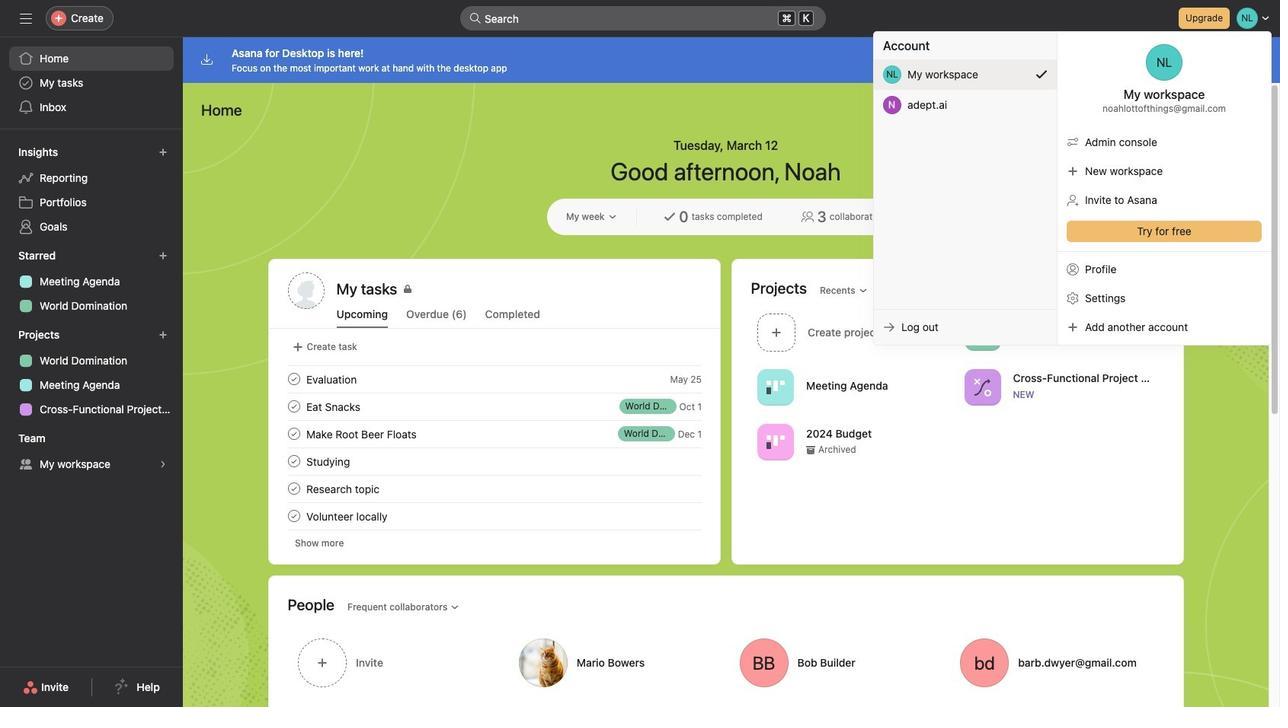 Task type: describe. For each thing, give the bounding box(es) containing it.
new project or portfolio image
[[159, 331, 168, 340]]

prominent image
[[469, 12, 482, 24]]

see details, my workspace image
[[159, 460, 168, 469]]

4 mark complete image from the top
[[285, 480, 303, 498]]

hide sidebar image
[[20, 12, 32, 24]]

mark complete image
[[285, 398, 303, 416]]

Search tasks, projects, and more text field
[[460, 6, 826, 30]]

add items to starred image
[[159, 251, 168, 261]]

2 mark complete image from the top
[[285, 425, 303, 444]]

teams element
[[0, 425, 183, 480]]

5 mark complete image from the top
[[285, 508, 303, 526]]

1 board image from the top
[[766, 378, 785, 397]]

2 board image from the top
[[766, 433, 785, 452]]

add profile photo image
[[288, 273, 324, 309]]

2 mark complete checkbox from the top
[[285, 425, 303, 444]]

1 mark complete checkbox from the top
[[285, 398, 303, 416]]

insights element
[[0, 139, 183, 242]]



Task type: locate. For each thing, give the bounding box(es) containing it.
1 vertical spatial board image
[[766, 433, 785, 452]]

0 vertical spatial mark complete checkbox
[[285, 398, 303, 416]]

global element
[[0, 37, 183, 129]]

2 vertical spatial mark complete checkbox
[[285, 480, 303, 498]]

1 vertical spatial mark complete checkbox
[[285, 453, 303, 471]]

3 mark complete checkbox from the top
[[285, 480, 303, 498]]

board image
[[766, 378, 785, 397], [766, 433, 785, 452]]

3 mark complete image from the top
[[285, 453, 303, 471]]

None field
[[460, 6, 826, 30]]

rocket image
[[973, 323, 991, 342]]

starred element
[[0, 242, 183, 322]]

line_and_symbols image
[[973, 378, 991, 397]]

Mark complete checkbox
[[285, 398, 303, 416], [285, 453, 303, 471], [285, 480, 303, 498]]

2 mark complete checkbox from the top
[[285, 453, 303, 471]]

3 mark complete checkbox from the top
[[285, 508, 303, 526]]

1 mark complete image from the top
[[285, 370, 303, 389]]

new insights image
[[159, 148, 168, 157]]

1 vertical spatial mark complete checkbox
[[285, 425, 303, 444]]

mark complete image
[[285, 370, 303, 389], [285, 425, 303, 444], [285, 453, 303, 471], [285, 480, 303, 498], [285, 508, 303, 526]]

Mark complete checkbox
[[285, 370, 303, 389], [285, 425, 303, 444], [285, 508, 303, 526]]

0 vertical spatial mark complete checkbox
[[285, 370, 303, 389]]

2 vertical spatial mark complete checkbox
[[285, 508, 303, 526]]

0 vertical spatial board image
[[766, 378, 785, 397]]

1 mark complete checkbox from the top
[[285, 370, 303, 389]]

radio item
[[874, 59, 1057, 90]]

projects element
[[0, 322, 183, 425]]

menu
[[874, 32, 1271, 345]]



Task type: vqa. For each thing, say whether or not it's contained in the screenshot.
Starred element
yes



